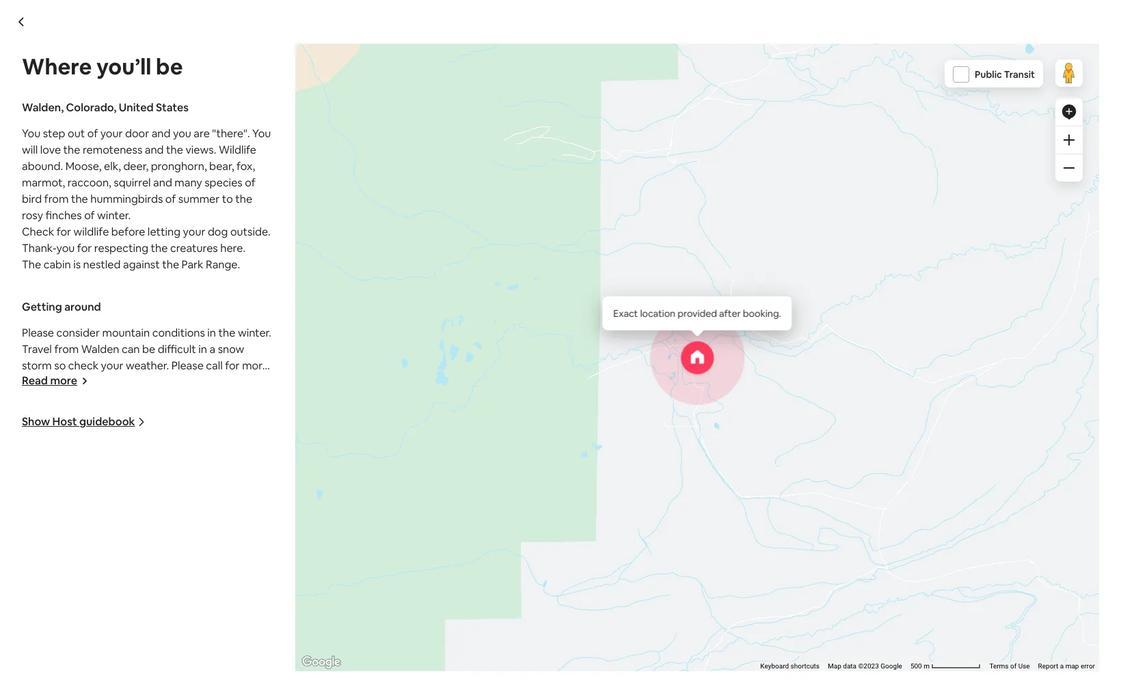 Task type: locate. For each thing, give the bounding box(es) containing it.
united
[[119, 100, 154, 115]]

1 horizontal spatial is
[[254, 457, 262, 472]]

show for show all photos
[[840, 468, 865, 481]]

1 vertical spatial west
[[22, 671, 46, 685]]

keyboard
[[760, 663, 789, 671]]

is right pat
[[299, 601, 307, 615]]

superhost down cabin
[[290, 99, 336, 111]]

cabin down am
[[217, 524, 256, 543]]

stay right "hill."
[[146, 408, 168, 422]]

pavement up 'just'
[[41, 621, 92, 636]]

1 horizontal spatial degrees
[[142, 539, 183, 554]]

please down difficult
[[171, 359, 204, 373]]

about
[[22, 474, 52, 488]]

by up beds
[[312, 524, 330, 543]]

on up road
[[43, 425, 55, 439]]

from up finches
[[44, 192, 69, 206]]

walden
[[81, 342, 119, 357], [50, 392, 88, 406], [22, 556, 60, 570]]

entire
[[173, 524, 214, 543]]

1 horizontal spatial at
[[217, 441, 227, 455]]

1 horizontal spatial stay
[[170, 474, 192, 488]]

and down door on the left of the page
[[145, 143, 164, 157]]

2
[[97, 441, 103, 455], [156, 605, 162, 619]]

1 vertical spatial the
[[203, 457, 222, 472]]

1 vertical spatial pavement
[[41, 621, 92, 636]]

will down hill
[[148, 589, 164, 603]]

and down pronghorn,
[[153, 176, 172, 190]]

row
[[85, 507, 104, 521], [114, 687, 133, 694]]

and up '1/2'
[[253, 474, 272, 488]]

stay right hill
[[158, 572, 179, 587]]

2 vertical spatial for
[[225, 359, 240, 373]]

1 horizontal spatial pavement
[[120, 457, 171, 472]]

· down moose
[[206, 99, 208, 111]]

states
[[156, 100, 189, 115]]

and
[[152, 126, 171, 141], [145, 143, 164, 157], [153, 176, 172, 190], [253, 474, 272, 488], [105, 490, 124, 505], [49, 605, 68, 619], [95, 621, 114, 636], [160, 654, 179, 669]]

river
[[22, 605, 47, 619]]

y up "90%" on the left bottom of page
[[214, 621, 221, 636]]

many
[[175, 176, 202, 190]]

of
[[87, 126, 98, 141], [245, 176, 255, 190], [165, 192, 176, 206], [84, 209, 95, 223], [95, 408, 106, 422], [107, 507, 117, 521], [82, 572, 93, 587], [1010, 663, 1017, 671], [237, 665, 246, 677], [135, 687, 146, 694]]

12 up 'guidebook'
[[115, 392, 126, 406]]

cabin inside entire cabin hosted by deb, eli and pat 3 beds
[[217, 524, 256, 543]]

star
[[405, 665, 422, 677]]

0 vertical spatial deb,
[[333, 524, 366, 543]]

show inside "button"
[[840, 468, 865, 481]]

1 horizontal spatial cage.
[[244, 671, 271, 685]]

door
[[125, 126, 149, 141]]

over
[[157, 425, 180, 439], [182, 589, 205, 603]]

west up 1
[[224, 474, 250, 488]]

superhost up the highly
[[318, 601, 371, 615]]

0 vertical spatial eli
[[369, 524, 385, 543]]

from up so at bottom left
[[54, 342, 79, 357]]

0 vertical spatial cabin
[[44, 258, 71, 272]]

1 horizontal spatial see
[[171, 490, 189, 505]]

deb, eli and pat is a superhost. learn more about deb, eli and pat. image
[[581, 524, 619, 563], [581, 524, 619, 563]]

0 vertical spatial ·
[[206, 99, 208, 111]]

from
[[22, 392, 48, 406], [50, 638, 76, 652]]

2 horizontal spatial is
[[299, 601, 307, 615]]

0 horizontal spatial row
[[85, 507, 104, 521]]

profile element
[[674, 0, 938, 55]]

0 vertical spatial west.
[[71, 425, 100, 439]]

bottom down the 39'
[[41, 572, 80, 587]]

1 horizontal spatial take
[[91, 392, 113, 406]]

0 horizontal spatial 22
[[116, 654, 129, 669]]

approximately up road
[[22, 441, 94, 455]]

2 degrees from the left
[[142, 539, 183, 554]]

you step out of your door and you are "there".  you will love the remoteness and the views.  wildlife abound.  moose, elk, deer, pronghorn, bear, fox, marmot, raccoon, squirrel and many species of bird from the hummingbirds of summer to the rosy finches of winter. check for wildlife before letting your dog outside. thank-you for respecting the creatures here. the cabin is nestled against the park range.
[[22, 126, 271, 272]]

puts up river.
[[244, 408, 266, 422]]

0 horizontal spatial from
[[22, 392, 48, 406]]

your down can
[[101, 359, 123, 373]]

map
[[1066, 663, 1079, 671]]

a up call
[[210, 342, 215, 357]]

getting around
[[22, 300, 101, 314]]

walden up 'check'
[[81, 342, 119, 357]]

1 vertical spatial ·
[[863, 547, 866, 559]]

1 vertical spatial this
[[78, 638, 97, 652]]

0 vertical spatial platte
[[202, 425, 231, 439]]

show inside the where you'll be dialog
[[22, 415, 50, 429]]

from down "where"
[[91, 474, 115, 488]]

superhosts
[[216, 619, 266, 631]]

eli up superhosts at the bottom of page
[[243, 601, 254, 615]]

7 down road
[[54, 474, 60, 488]]

at right veer
[[217, 441, 227, 455]]

check
[[68, 359, 99, 373]]

colorado,
[[66, 100, 117, 115]]

54"w
[[202, 539, 230, 554]]

here.
[[220, 241, 246, 256]]

consider
[[56, 326, 100, 340]]

moose haven cabin @ 22 west image 4 image
[[752, 130, 938, 316]]

zoom out image
[[1064, 163, 1075, 174]]

1 horizontal spatial the
[[114, 523, 133, 537]]

0 vertical spatial more
[[242, 359, 269, 373]]

eagle up i
[[210, 490, 238, 505]]

letting
[[148, 225, 181, 239]]

eli
[[369, 524, 385, 543], [243, 601, 254, 615]]

1 horizontal spatial more
[[242, 359, 269, 373]]

at
[[52, 507, 64, 521], [243, 556, 255, 570]]

0 vertical spatial cage.
[[22, 507, 49, 521]]

by left 106
[[107, 539, 120, 554]]

where you'll be
[[22, 53, 183, 81]]

see right able
[[146, 671, 163, 685]]

12/3/2023
[[708, 608, 753, 620]]

0 horizontal spatial 18
[[58, 425, 69, 439]]

1 vertical spatial cage.
[[244, 671, 271, 685]]

22 up able
[[116, 654, 129, 669]]

1 vertical spatial which
[[223, 572, 253, 587]]

and
[[257, 601, 278, 615]]

deb,
[[333, 524, 366, 543], [216, 601, 240, 615]]

this
[[118, 474, 136, 488], [78, 638, 97, 652]]

your up the creatures
[[183, 225, 205, 239]]

1 vertical spatial take
[[62, 556, 85, 570]]

love
[[40, 143, 61, 157]]

1/2
[[248, 507, 263, 521]]

eli left and pat
[[369, 524, 385, 543]]

take up 'guidebook'
[[91, 392, 113, 406]]

the down thank-
[[22, 258, 41, 272]]

point
[[99, 638, 125, 652]]

0 horizontal spatial over
[[157, 425, 180, 439]]

left right veer
[[197, 441, 215, 455]]

22 right @
[[363, 70, 383, 93]]

of down 21"n
[[82, 572, 93, 587]]

0 horizontal spatial please
[[22, 326, 54, 340]]

from down details.
[[22, 392, 48, 406]]

river.
[[233, 425, 260, 439]]

where
[[67, 457, 98, 472]]

west.
[[71, 425, 100, 439], [96, 589, 125, 603]]

approximately up hill
[[129, 556, 201, 570]]

deb, eli and pat is a superhost superhosts are experienced, highly rated hosts.
[[216, 601, 425, 631]]

able
[[109, 671, 130, 685]]

cabin
[[289, 70, 338, 93]]

7 right point
[[167, 638, 173, 652]]

4.95 left the 599
[[842, 547, 861, 559]]

use
[[1018, 663, 1030, 671]]

1 horizontal spatial row
[[114, 687, 133, 694]]

a inside deb, eli and pat is a superhost superhosts are experienced, highly rated hosts.
[[310, 601, 316, 615]]

0 vertical spatial flight
[[240, 490, 267, 505]]

0 horizontal spatial by
[[107, 539, 120, 554]]

may down the point.
[[147, 490, 169, 505]]

see down ends.
[[171, 490, 189, 505]]

show left all
[[840, 468, 865, 481]]

pat
[[280, 601, 297, 615]]

1 horizontal spatial please
[[171, 359, 204, 373]]

and pat
[[388, 524, 444, 543]]

and up point
[[95, 621, 114, 636]]

y
[[249, 441, 256, 455], [214, 621, 221, 636]]

1 vertical spatial stay
[[78, 654, 99, 669]]

y down river.
[[249, 441, 256, 455]]

12 down 21"n
[[87, 556, 98, 570]]

1 vertical spatial bottom
[[41, 572, 80, 587]]

platte left river.
[[202, 425, 231, 439]]

0 vertical spatial 4.95
[[185, 99, 204, 111]]

park
[[182, 258, 203, 272]]

cabin down river.
[[224, 457, 252, 472]]

data
[[843, 663, 857, 671]]

over up veer
[[157, 425, 180, 439]]

may up come
[[69, 671, 91, 685]]

please
[[22, 326, 54, 340], [171, 359, 204, 373]]

mailboxes
[[120, 507, 171, 521]]

1 vertical spatial 2
[[156, 605, 162, 619]]

0 vertical spatial winter.
[[97, 209, 131, 223]]

to down species
[[222, 192, 233, 206]]

west. up "where"
[[71, 425, 100, 439]]

snow
[[218, 342, 244, 357]]

terms of use
[[989, 663, 1030, 671]]

1 horizontal spatial 4.95
[[842, 547, 861, 559]]

you up river
[[47, 589, 65, 603]]

3
[[290, 547, 296, 561]]

4.95 down moose
[[185, 99, 204, 111]]

1 vertical spatial 4.95
[[842, 547, 861, 559]]

of left use
[[1010, 663, 1017, 671]]

deb, inside deb, eli and pat is a superhost superhosts are experienced, highly rated hosts.
[[216, 601, 240, 615]]

1 vertical spatial 12
[[87, 556, 98, 570]]

deb, inside entire cabin hosted by deb, eli and pat 3 beds
[[333, 524, 366, 543]]

2 vertical spatial walden
[[22, 556, 60, 570]]

rosy
[[22, 209, 43, 223]]

degrees left the 39'
[[22, 539, 63, 554]]

public transit
[[975, 68, 1035, 81]]

0 horizontal spatial is
[[73, 258, 81, 272]]

1 vertical spatial winter.
[[238, 326, 271, 340]]

be left able
[[93, 671, 106, 685]]

moose
[[173, 70, 228, 93]]

1 vertical spatial is
[[254, 457, 262, 472]]

pavement
[[120, 457, 171, 472], [41, 621, 92, 636]]

0 vertical spatial which
[[212, 408, 242, 422]]

katie, lauren, leslie and troy, picture by troy image
[[561, 130, 747, 316]]

keyboard shortcuts button
[[760, 662, 820, 672]]

0 vertical spatial 4
[[232, 392, 238, 406]]

degrees
[[22, 539, 63, 554], [142, 539, 183, 554]]

drag pegman onto the map to open street view image
[[1055, 59, 1083, 87]]

in
[[207, 326, 216, 340], [198, 342, 207, 357], [71, 605, 79, 619], [224, 621, 232, 636]]

1 horizontal spatial this
[[118, 474, 136, 488]]

0 vertical spatial the
[[22, 258, 41, 272]]

left right the continue
[[163, 621, 180, 636]]

1 vertical spatial right.
[[85, 523, 111, 537]]

"there".
[[212, 126, 250, 141]]

look left recent
[[215, 654, 237, 669]]

right. left i
[[189, 507, 215, 521]]

0 vertical spatial is
[[73, 258, 81, 272]]

cage. right "90%" on the left bottom of page
[[244, 671, 271, 685]]

at down rom
[[243, 556, 255, 570]]

1 horizontal spatial y
[[249, 441, 256, 455]]

hosts.
[[398, 619, 425, 631]]

please up travel
[[22, 326, 54, 340]]

moose haven image
[[173, 130, 555, 502]]

cabin inside please consider mountain conditions in the winter. travel from walden can be difficult in a snow storm so check your weather.  please call for more details. from walden take 12 west approximately 4 miles to the bottom of the hill.  stay straight which puts you on 18 west.  you will go over the platte river.  in approximately 2 miles you will veer left at the y on the road where the pavement ends.  the cabin is about 7 miles from this point.  stay on 22 west and look to the west and you may see the eagle flight cage.  at the row of mailboxes go right.  i am 1 1/2 miles on the right.  the gps coordinates are 40 degrees 39' 21"n by 106 degrees 33' 54"w rom walden take 12 west approximately 4 miles.  at the bottom of your first hill stay straight which puts you on 18 west.  you will go over the platte river and in approximately 2 miles you will leave the pavement and continue left at the y in the road.  from this point you are 7 miles from the cabin.  just stay on 22 west and as you look to the west you may be able to see the eagle flight cage. you will come to a row of mailbo
[[224, 457, 252, 472]]

1 horizontal spatial west
[[78, 490, 103, 505]]

2 up "where"
[[97, 441, 103, 455]]

save button
[[895, 94, 944, 118]]

0 horizontal spatial 7
[[54, 474, 60, 488]]

0 horizontal spatial at
[[52, 507, 64, 521]]

0 horizontal spatial west
[[22, 671, 46, 685]]

1 vertical spatial look
[[215, 654, 237, 669]]

1 vertical spatial go
[[173, 507, 186, 521]]

0 horizontal spatial left
[[163, 621, 180, 636]]

bear,
[[209, 159, 234, 174]]

0 vertical spatial show
[[22, 415, 50, 429]]

degrees down gps
[[142, 539, 183, 554]]

by inside entire cabin hosted by deb, eli and pat 3 beds
[[312, 524, 330, 543]]

0 horizontal spatial 12
[[87, 556, 98, 570]]

0 horizontal spatial this
[[78, 638, 97, 652]]

0 vertical spatial go
[[142, 425, 155, 439]]

0 vertical spatial eagle
[[210, 490, 238, 505]]

is down river.
[[254, 457, 262, 472]]

stay down ends.
[[170, 474, 192, 488]]

leave
[[232, 605, 259, 619]]

the
[[22, 258, 41, 272], [203, 457, 222, 472], [114, 523, 133, 537]]

species
[[205, 176, 243, 190]]

creatures
[[170, 241, 218, 256]]

this left point
[[78, 638, 97, 652]]

walden,
[[22, 100, 64, 115]]

straight down miles.
[[182, 572, 221, 587]]

0 vertical spatial stay
[[158, 572, 179, 587]]

stay
[[146, 408, 168, 422], [170, 474, 192, 488]]

· left the 599
[[863, 547, 866, 559]]

a
[[210, 342, 215, 357], [310, 601, 316, 615], [1060, 663, 1064, 671], [388, 665, 394, 677], [106, 687, 111, 694]]

12/8/2023
[[819, 608, 864, 620]]

check
[[22, 225, 54, 239]]

bottom
[[55, 408, 93, 422], [41, 572, 80, 587]]

1 vertical spatial walden
[[50, 392, 88, 406]]

at down about
[[52, 507, 64, 521]]

experienced,
[[284, 619, 342, 631]]

1 horizontal spatial 2
[[156, 605, 162, 619]]

you
[[22, 126, 40, 141], [252, 126, 271, 141], [102, 425, 121, 439], [127, 589, 146, 603], [22, 687, 40, 694]]

winter. up snow
[[238, 326, 271, 340]]

google image
[[299, 654, 344, 672]]

of left "hill."
[[95, 408, 106, 422]]

more down snow
[[242, 359, 269, 373]]

be
[[156, 53, 183, 81], [142, 342, 155, 357], [93, 671, 106, 685]]

deb, right hosted
[[333, 524, 366, 543]]

Start your search search field
[[453, 11, 658, 44]]

2 vertical spatial go
[[167, 589, 180, 603]]

keyboard shortcuts
[[760, 663, 820, 671]]

which
[[212, 408, 242, 422], [223, 572, 253, 587]]

cabin
[[44, 258, 71, 272], [224, 457, 252, 472], [217, 524, 256, 543]]

m
[[924, 663, 930, 671]]

1 vertical spatial cabin
[[224, 457, 252, 472]]



Task type: describe. For each thing, give the bounding box(es) containing it.
0 horizontal spatial cage.
[[22, 507, 49, 521]]

4.95 ·
[[185, 99, 208, 111]]

host
[[52, 415, 77, 429]]

1 horizontal spatial 18
[[83, 589, 94, 603]]

getting
[[22, 300, 62, 314]]

on down about
[[50, 523, 63, 537]]

1 vertical spatial platte
[[226, 589, 256, 603]]

1 horizontal spatial for
[[77, 241, 92, 256]]

0 vertical spatial pavement
[[120, 457, 171, 472]]

0 horizontal spatial at
[[183, 621, 193, 636]]

come
[[61, 687, 90, 694]]

1 horizontal spatial over
[[182, 589, 205, 603]]

error
[[1081, 663, 1095, 671]]

you down the continue
[[128, 638, 146, 652]]

rated
[[372, 619, 396, 631]]

from inside you step out of your door and you are "there".  you will love the remoteness and the views.  wildlife abound.  moose, elk, deer, pronghorn, bear, fox, marmot, raccoon, squirrel and many species of bird from the hummingbirds of summer to the rosy finches of winter. check for wildlife before letting your dog outside. thank-you for respecting the creatures here. the cabin is nestled against the park range.
[[44, 192, 69, 206]]

fox,
[[236, 159, 255, 174]]

0 horizontal spatial more
[[50, 374, 77, 388]]

4.95 for 4.95 ·
[[185, 99, 204, 111]]

0 vertical spatial walden
[[81, 342, 119, 357]]

to down read
[[22, 408, 33, 422]]

are inside deb, eli and pat is a superhost superhosts are experienced, highly rated hosts.
[[268, 619, 282, 631]]

please consider mountain conditions in the winter. travel from walden can be difficult in a snow storm so check your weather.  please call for more details. from walden take 12 west approximately 4 miles to the bottom of the hill.  stay straight which puts you on 18 west.  you will go over the platte river.  in approximately 2 miles you will veer left at the y on the road where the pavement ends.  the cabin is about 7 miles from this point.  stay on 22 west and look to the west and you may see the eagle flight cage.  at the row of mailboxes go right.  i am 1 1/2 miles on the right.  the gps coordinates are 40 degrees 39' 21"n by 106 degrees 33' 54"w rom walden take 12 west approximately 4 miles.  at the bottom of your first hill stay straight which puts you on 18 west.  you will go over the platte river and in approximately 2 miles you will leave the pavement and continue left at the y in the road.  from this point you are 7 miles from the cabin.  just stay on 22 west and as you look to the west you may be able to see the eagle flight cage. you will come to a row of mailbo
[[22, 326, 272, 694]]

is inside you step out of your door and you are "there".  you will love the remoteness and the views.  wildlife abound.  moose, elk, deer, pronghorn, bear, fox, marmot, raccoon, squirrel and many species of bird from the hummingbirds of summer to the rosy finches of winter. check for wildlife before letting your dog outside. thank-you for respecting the creatures here. the cabin is nestled against the park range.
[[73, 258, 81, 272]]

on down ends.
[[194, 474, 207, 488]]

add a place to the map image
[[1061, 104, 1077, 120]]

read more button
[[22, 374, 88, 388]]

a down able
[[106, 687, 111, 694]]

will left veer
[[154, 441, 170, 455]]

you up mailboxes
[[126, 490, 145, 505]]

0 vertical spatial superhost
[[290, 99, 336, 111]]

more inside please consider mountain conditions in the winter. travel from walden can be difficult in a snow storm so check your weather.  please call for more details. from walden take 12 west approximately 4 miles to the bottom of the hill.  stay straight which puts you on 18 west.  you will go over the platte river.  in approximately 2 miles you will veer left at the y on the road where the pavement ends.  the cabin is about 7 miles from this point.  stay on 22 west and look to the west and you may see the eagle flight cage.  at the row of mailboxes go right.  i am 1 1/2 miles on the right.  the gps coordinates are 40 degrees 39' 21"n by 106 degrees 33' 54"w rom walden take 12 west approximately 4 miles.  at the bottom of your first hill stay straight which puts you on 18 west.  you will go over the platte river and in approximately 2 miles you will leave the pavement and continue left at the y in the road.  from this point you are 7 miles from the cabin.  just stay on 22 west and as you look to the west you may be able to see the eagle flight cage. you will come to a row of mailbo
[[242, 359, 269, 373]]

finches
[[45, 209, 82, 223]]

superhost inside deb, eli and pat is a superhost superhosts are experienced, highly rated hosts.
[[318, 601, 371, 615]]

winter. inside please consider mountain conditions in the winter. travel from walden can be difficult in a snow storm so check your weather.  please call for more details. from walden take 12 west approximately 4 miles to the bottom of the hill.  stay straight which puts you on 18 west.  you will go over the platte river.  in approximately 2 miles you will veer left at the y on the road where the pavement ends.  the cabin is about 7 miles from this point.  stay on 22 west and look to the west and you may see the eagle flight cage.  at the row of mailboxes go right.  i am 1 1/2 miles on the right.  the gps coordinates are 40 degrees 39' 21"n by 106 degrees 33' 54"w rom walden take 12 west approximately 4 miles.  at the bottom of your first hill stay straight which puts you on 18 west.  you will go over the platte river and in approximately 2 miles you will leave the pavement and continue left at the y in the road.  from this point you are 7 miles from the cabin.  just stay on 22 west and as you look to the west you may be able to see the eagle flight cage. you will come to a row of mailbo
[[238, 326, 271, 340]]

entire cabin hosted by deb, eli and pat 3 beds
[[173, 524, 444, 561]]

©2023
[[858, 663, 879, 671]]

to right "90%" on the left bottom of page
[[239, 654, 250, 669]]

respecting
[[94, 241, 148, 256]]

and right river
[[49, 605, 68, 619]]

map data ©2023 google
[[828, 663, 902, 671]]

1 vertical spatial eagle
[[185, 671, 213, 685]]

0 vertical spatial please
[[22, 326, 54, 340]]

will left come
[[43, 687, 59, 694]]

1 horizontal spatial right.
[[189, 507, 215, 521]]

will inside you step out of your door and you are "there".  you will love the remoteness and the views.  wildlife abound.  moose, elk, deer, pronghorn, bear, fox, marmot, raccoon, squirrel and many species of bird from the hummingbirds of summer to the rosy finches of winter. check for wildlife before letting your dog outside. thank-you for respecting the creatures here. the cabin is nestled against the park range.
[[22, 143, 38, 157]]

approximately down call
[[157, 392, 229, 406]]

just
[[54, 654, 76, 669]]

report a map error link
[[1038, 663, 1095, 671]]

0 vertical spatial west
[[78, 490, 103, 505]]

outside.
[[230, 225, 271, 239]]

approximately up the continue
[[82, 605, 154, 619]]

are down am
[[221, 523, 237, 537]]

of left mailboxes
[[107, 507, 117, 521]]

1 vertical spatial flight
[[215, 671, 241, 685]]

to down about
[[46, 490, 57, 505]]

1 vertical spatial west.
[[96, 589, 125, 603]]

0 horizontal spatial 4
[[203, 556, 210, 570]]

is inside deb, eli and pat is a superhost superhosts are experienced, highly rated hosts.
[[299, 601, 307, 615]]

eli inside deb, eli and pat is a superhost superhosts are experienced, highly rated hosts.
[[243, 601, 254, 615]]

recent
[[248, 665, 277, 677]]

0 horizontal spatial y
[[214, 621, 221, 636]]

will down "hill."
[[123, 425, 139, 439]]

of down fox,
[[245, 176, 255, 190]]

road.
[[22, 638, 48, 652]]

cabin inside you step out of your door and you are "there".  you will love the remoteness and the views.  wildlife abound.  moose, elk, deer, pronghorn, bear, fox, marmot, raccoon, squirrel and many species of bird from the hummingbirds of summer to the rosy finches of winter. check for wildlife before letting your dog outside. thank-you for respecting the creatures here. the cabin is nestled against the park range.
[[44, 258, 71, 272]]

2 horizontal spatial 22
[[363, 70, 383, 93]]

terms of use link
[[989, 663, 1030, 671]]

all
[[867, 468, 877, 481]]

the inside you step out of your door and you are "there".  you will love the remoteness and the views.  wildlife abound.  moose, elk, deer, pronghorn, bear, fox, marmot, raccoon, squirrel and many species of bird from the hummingbirds of summer to the rosy finches of winter. check for wildlife before letting your dog outside. thank-you for respecting the creatures here. the cabin is nestled against the park range.
[[22, 258, 41, 272]]

first
[[120, 572, 140, 587]]

mountain
[[102, 326, 150, 340]]

0 vertical spatial y
[[249, 441, 256, 455]]

report a map error
[[1038, 663, 1095, 671]]

0 vertical spatial left
[[197, 441, 215, 455]]

your left first at left bottom
[[95, 572, 118, 587]]

0 horizontal spatial stay
[[146, 408, 168, 422]]

west up first at left bottom
[[100, 556, 126, 570]]

on down in
[[258, 441, 271, 455]]

1 vertical spatial stay
[[170, 474, 192, 488]]

gave
[[311, 665, 332, 677]]

0 vertical spatial take
[[91, 392, 113, 406]]

1 horizontal spatial puts
[[244, 408, 266, 422]]

of up wildlife
[[84, 209, 95, 223]]

summer
[[178, 192, 220, 206]]

zoom in image
[[1064, 135, 1075, 146]]

0 vertical spatial see
[[171, 490, 189, 505]]

share button
[[840, 94, 892, 118]]

on down the 39'
[[67, 589, 80, 603]]

1 horizontal spatial from
[[50, 638, 76, 652]]

winter. inside you step out of your door and you are "there".  you will love the remoteness and the views.  wildlife abound.  moose, elk, deer, pronghorn, bear, fox, marmot, raccoon, squirrel and many species of bird from the hummingbirds of summer to the rosy finches of winter. check for wildlife before letting your dog outside. thank-you for respecting the creatures here. the cabin is nestled against the park range.
[[97, 209, 131, 223]]

google map
showing 0 points of interest. region
[[161, 0, 1121, 694]]

and left as
[[160, 654, 179, 669]]

range.
[[206, 258, 240, 272]]

and right door on the left of the page
[[152, 126, 171, 141]]

you down 'just'
[[49, 671, 67, 685]]

0 vertical spatial 7
[[54, 474, 60, 488]]

599
[[868, 547, 885, 559]]

of right out
[[87, 126, 98, 141]]

are down the continue
[[148, 638, 165, 652]]

4.95 for 4.95 · 599 reviews
[[842, 547, 861, 559]]

from up "90%" on the left bottom of page
[[204, 638, 228, 652]]

will left leave
[[214, 605, 230, 619]]

40
[[239, 523, 252, 537]]

on down point
[[101, 654, 114, 669]]

90% of recent guests gave the location a 5-star rating.
[[216, 665, 452, 677]]

1 vertical spatial straight
[[182, 572, 221, 587]]

33'
[[186, 539, 200, 554]]

1 horizontal spatial be
[[142, 342, 155, 357]]

are inside you step out of your door and you are "there".  you will love the remoteness and the views.  wildlife abound.  moose, elk, deer, pronghorn, bear, fox, marmot, raccoon, squirrel and many species of bird from the hummingbirds of summer to the rosy finches of winter. check for wildlife before letting your dog outside. thank-you for respecting the creatures here. the cabin is nestled against the park range.
[[194, 126, 210, 141]]

2 vertical spatial the
[[114, 523, 133, 537]]

and up mailboxes
[[105, 490, 124, 505]]

for inside please consider mountain conditions in the winter. travel from walden can be difficult in a snow storm so check your weather.  please call for more details. from walden take 12 west approximately 4 miles to the bottom of the hill.  stay straight which puts you on 18 west.  you will go over the platte river.  in approximately 2 miles you will veer left at the y on the road where the pavement ends.  the cabin is about 7 miles from this point.  stay on 22 west and look to the west and you may see the eagle flight cage.  at the row of mailboxes go right.  i am 1 1/2 miles on the right.  the gps coordinates are 40 degrees 39' 21"n by 106 degrees 33' 54"w rom walden take 12 west approximately 4 miles.  at the bottom of your first hill stay straight which puts you on 18 west.  you will go over the platte river and in approximately 2 miles you will leave the pavement and continue left at the y in the road.  from this point you are 7 miles from the cabin.  just stay on 22 west and as you look to the west you may be able to see the eagle flight cage. you will come to a row of mailbo
[[225, 359, 240, 373]]

0 horizontal spatial see
[[146, 671, 163, 685]]

· for 4.95 · 599 reviews
[[863, 547, 866, 559]]

storm
[[22, 359, 52, 373]]

@
[[341, 70, 359, 93]]

am
[[223, 507, 238, 521]]

1 degrees from the left
[[22, 539, 63, 554]]

where you'll be dialog
[[0, 0, 1121, 694]]

against
[[123, 258, 160, 272]]

1 horizontal spatial 4
[[232, 392, 238, 406]]

gps
[[135, 523, 156, 537]]

elk,
[[104, 159, 121, 174]]

moose haven cabin @ 22 west image 3 image
[[561, 322, 747, 502]]

map
[[828, 663, 841, 671]]

highly
[[344, 619, 370, 631]]

west down the continue
[[131, 654, 157, 669]]

1 vertical spatial please
[[171, 359, 204, 373]]

1
[[241, 507, 245, 521]]

transit
[[1004, 68, 1035, 81]]

1 vertical spatial left
[[163, 621, 180, 636]]

1 horizontal spatial 7
[[167, 638, 173, 652]]

0 vertical spatial straight
[[170, 408, 210, 422]]

location
[[351, 665, 386, 677]]

eli inside entire cabin hosted by deb, eli and pat 3 beds
[[369, 524, 385, 543]]

90%
[[216, 665, 235, 677]]

to right come
[[92, 687, 103, 694]]

0 vertical spatial bottom
[[55, 408, 93, 422]]

0 vertical spatial 18
[[58, 425, 69, 439]]

you left superhosts at the bottom of page
[[193, 605, 212, 619]]

1 horizontal spatial stay
[[158, 572, 179, 587]]

1 horizontal spatial look
[[215, 654, 237, 669]]

out
[[68, 126, 85, 141]]

0 horizontal spatial look
[[22, 490, 43, 505]]

2 vertical spatial 22
[[116, 654, 129, 669]]

of right "90%" on the left bottom of page
[[237, 665, 246, 677]]

0 horizontal spatial stay
[[78, 654, 99, 669]]

to inside you step out of your door and you are "there".  you will love the remoteness and the views.  wildlife abound.  moose, elk, deer, pronghorn, bear, fox, marmot, raccoon, squirrel and many species of bird from the hummingbirds of summer to the rosy finches of winter. check for wildlife before letting your dog outside. thank-you for respecting the creatures here. the cabin is nestled against the park range.
[[222, 192, 233, 206]]

500 m button
[[906, 662, 985, 672]]

21"n
[[83, 539, 105, 554]]

by inside please consider mountain conditions in the winter. travel from walden can be difficult in a snow storm so check your weather.  please call for more details. from walden take 12 west approximately 4 miles to the bottom of the hill.  stay straight which puts you on 18 west.  you will go over the platte river.  in approximately 2 miles you will veer left at the y on the road where the pavement ends.  the cabin is about 7 miles from this point.  stay on 22 west and look to the west and you may see the eagle flight cage.  at the row of mailboxes go right.  i am 1 1/2 miles on the right.  the gps coordinates are 40 degrees 39' 21"n by 106 degrees 33' 54"w rom walden take 12 west approximately 4 miles.  at the bottom of your first hill stay straight which puts you on 18 west.  you will go over the platte river and in approximately 2 miles you will leave the pavement and continue left at the y in the road.  from this point you are 7 miles from the cabin.  just stay on 22 west and as you look to the west you may be able to see the eagle flight cage. you will come to a row of mailbo
[[107, 539, 120, 554]]

0 vertical spatial from
[[22, 392, 48, 406]]

39'
[[66, 539, 80, 554]]

you down wildlife
[[56, 241, 75, 256]]

bird
[[22, 192, 42, 206]]

as
[[181, 654, 192, 669]]

0 vertical spatial 2
[[97, 441, 103, 455]]

share
[[862, 100, 887, 112]]

1 vertical spatial 22
[[209, 474, 222, 488]]

views.
[[186, 143, 216, 157]]

you'll
[[96, 53, 151, 81]]

1 horizontal spatial may
[[147, 490, 169, 505]]

2 vertical spatial be
[[93, 671, 106, 685]]

a left 5-
[[388, 665, 394, 677]]

0 vertical spatial row
[[85, 507, 104, 521]]

west up "hill."
[[128, 392, 155, 406]]

0 vertical spatial over
[[157, 425, 180, 439]]

· for 4.95 ·
[[206, 99, 208, 111]]

1 vertical spatial at
[[243, 556, 255, 570]]

point.
[[138, 474, 167, 488]]

moose haven cabin @ 22 west image 5 image
[[752, 322, 938, 502]]

0 horizontal spatial puts
[[22, 589, 44, 603]]

hosted
[[259, 524, 309, 543]]

rom
[[232, 539, 253, 554]]

your stay location, map pin image
[[681, 341, 714, 374]]

abound.
[[22, 159, 63, 174]]

miles.
[[212, 556, 241, 570]]

so
[[54, 359, 66, 373]]

details.
[[22, 375, 58, 390]]

around
[[64, 300, 101, 314]]

can
[[122, 342, 140, 357]]

hill.
[[128, 408, 144, 422]]

haven
[[232, 70, 285, 93]]

show all photos
[[840, 468, 911, 481]]

1 horizontal spatial 12
[[115, 392, 126, 406]]

west right @
[[387, 70, 431, 93]]

your up the remoteness
[[100, 126, 123, 141]]

show for show host guidebook
[[22, 415, 50, 429]]

to right able
[[132, 671, 143, 685]]

read more
[[22, 374, 77, 388]]

you right as
[[195, 654, 213, 669]]

0 vertical spatial be
[[156, 53, 183, 81]]

you up the views.
[[173, 126, 191, 141]]

a left map
[[1060, 663, 1064, 671]]

0 horizontal spatial right.
[[85, 523, 111, 537]]

of down many
[[165, 192, 176, 206]]

of down the continue
[[135, 687, 146, 694]]

shortcuts
[[791, 663, 820, 671]]

terms
[[989, 663, 1009, 671]]

you down "hill."
[[133, 441, 152, 455]]

is inside please consider mountain conditions in the winter. travel from walden can be difficult in a snow storm so check your weather.  please call for more details. from walden take 12 west approximately 4 miles to the bottom of the hill.  stay straight which puts you on 18 west.  you will go over the platte river.  in approximately 2 miles you will veer left at the y on the road where the pavement ends.  the cabin is about 7 miles from this point.  stay on 22 west and look to the west and you may see the eagle flight cage.  at the row of mailboxes go right.  i am 1 1/2 miles on the right.  the gps coordinates are 40 degrees 39' 21"n by 106 degrees 33' 54"w rom walden take 12 west approximately 4 miles.  at the bottom of your first hill stay straight which puts you on 18 west.  you will go over the platte river and in approximately 2 miles you will leave the pavement and continue left at the y in the road.  from this point you are 7 miles from the cabin.  just stay on 22 west and as you look to the west you may be able to see the eagle flight cage. you will come to a row of mailbo
[[254, 457, 262, 472]]

you left 'host'
[[22, 425, 40, 439]]

0 vertical spatial at
[[52, 507, 64, 521]]

moose,
[[65, 159, 102, 174]]

0 horizontal spatial may
[[69, 671, 91, 685]]

0 vertical spatial for
[[56, 225, 71, 239]]



Task type: vqa. For each thing, say whether or not it's contained in the screenshot.
1
yes



